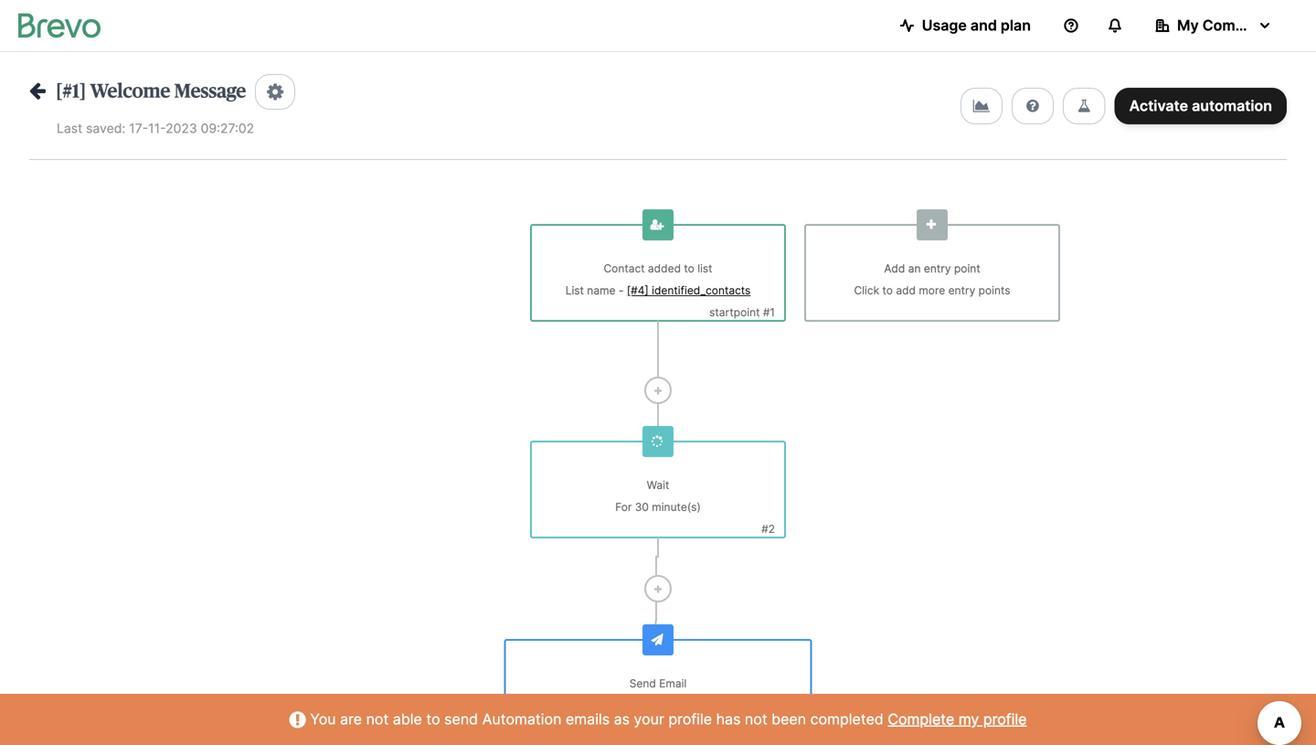 Task type: vqa. For each thing, say whether or not it's contained in the screenshot.
[#5] default template -welcome mail_1 link
yes



Task type: locate. For each thing, give the bounding box(es) containing it.
wait
[[647, 479, 670, 492]]

1 horizontal spatial welcome
[[711, 699, 759, 712]]

0 horizontal spatial not
[[366, 710, 389, 728]]

1 vertical spatial entry
[[949, 284, 976, 297]]

2023
[[166, 121, 197, 136]]

1 profile from the left
[[669, 710, 712, 728]]

you are not able to send automation emails as your profile has not been completed complete my profile
[[306, 710, 1027, 728]]

to inside 'add an entry point click to add more entry points'
[[883, 284, 893, 297]]

startpoint
[[710, 306, 760, 319]]

- left [#4] at left
[[619, 284, 624, 297]]

flask image
[[1078, 99, 1091, 113]]

#3
[[787, 721, 801, 734]]

09:27:02
[[201, 121, 254, 136]]

[#4]
[[627, 284, 649, 297]]

0 horizontal spatial send
[[525, 699, 551, 712]]

are
[[340, 710, 362, 728]]

not
[[366, 710, 389, 728], [745, 710, 768, 728]]

welcome up '17-'
[[90, 82, 170, 101]]

2 horizontal spatial to
[[883, 284, 893, 297]]

[#5] default template -welcome mail_1 link
[[593, 699, 792, 712]]

0 horizontal spatial to
[[426, 710, 440, 728]]

1 vertical spatial welcome
[[711, 699, 759, 712]]

added
[[648, 262, 681, 275]]

0 vertical spatial welcome
[[90, 82, 170, 101]]

send left emails
[[525, 699, 551, 712]]

welcome
[[90, 82, 170, 101], [711, 699, 759, 712]]

email left [#5]
[[554, 699, 582, 712]]

to left the add
[[883, 284, 893, 297]]

complete
[[888, 710, 955, 728]]

default
[[618, 699, 655, 712]]

not right the has
[[745, 710, 768, 728]]

wait for 30 minute(s) #2
[[616, 479, 775, 536]]

been
[[772, 710, 807, 728]]

completed
[[811, 710, 884, 728]]

my
[[1178, 16, 1199, 34]]

profile left the has
[[669, 710, 712, 728]]

email
[[659, 677, 687, 690], [554, 699, 582, 712]]

0 vertical spatial send
[[630, 677, 656, 690]]

[#1]
[[56, 82, 86, 101]]

-
[[619, 284, 624, 297], [585, 699, 590, 712], [707, 699, 711, 712]]

2 vertical spatial to
[[426, 710, 440, 728]]

an
[[909, 262, 921, 275]]

0 horizontal spatial welcome
[[90, 82, 170, 101]]

send
[[630, 677, 656, 690], [525, 699, 551, 712]]

17-
[[129, 121, 148, 136]]

area chart image
[[974, 99, 990, 113]]

plan
[[1001, 16, 1031, 34]]

1 horizontal spatial not
[[745, 710, 768, 728]]

welcome left mail_1
[[711, 699, 759, 712]]

my
[[959, 710, 980, 728]]

1 vertical spatial send
[[525, 699, 551, 712]]

contact added to list list name - [#4] identified_contacts startpoint #1
[[566, 262, 775, 319]]

0 horizontal spatial profile
[[669, 710, 712, 728]]

to left the list
[[684, 262, 695, 275]]

able
[[393, 710, 422, 728]]

identified_contacts
[[652, 284, 751, 297]]

message
[[174, 82, 246, 101]]

and
[[971, 16, 997, 34]]

last
[[57, 121, 82, 136]]

automation
[[482, 710, 562, 728]]

to right able
[[426, 710, 440, 728]]

[#1]                             welcome message
[[56, 82, 246, 101]]

1 horizontal spatial profile
[[984, 710, 1027, 728]]

name
[[587, 284, 616, 297]]

- left the has
[[707, 699, 711, 712]]

1 not from the left
[[366, 710, 389, 728]]

0 horizontal spatial -
[[585, 699, 590, 712]]

to
[[684, 262, 695, 275], [883, 284, 893, 297], [426, 710, 440, 728]]

email up template
[[659, 677, 687, 690]]

cog image
[[267, 82, 284, 101]]

profile
[[669, 710, 712, 728], [984, 710, 1027, 728]]

send up default
[[630, 677, 656, 690]]

1 vertical spatial to
[[883, 284, 893, 297]]

entry up more
[[924, 262, 951, 275]]

arrow left image
[[29, 81, 46, 100]]

0 vertical spatial email
[[659, 677, 687, 690]]

entry down point
[[949, 284, 976, 297]]

point
[[955, 262, 981, 275]]

1 horizontal spatial -
[[619, 284, 624, 297]]

question circle image
[[1027, 99, 1039, 113]]

list
[[698, 262, 713, 275]]

0 vertical spatial to
[[684, 262, 695, 275]]

profile right my
[[984, 710, 1027, 728]]

1 horizontal spatial to
[[684, 262, 695, 275]]

0 horizontal spatial email
[[554, 699, 582, 712]]

has
[[716, 710, 741, 728]]

#1
[[763, 306, 775, 319]]

- left [#5]
[[585, 699, 590, 712]]

not right are
[[366, 710, 389, 728]]

exclamation circle image
[[289, 713, 306, 727]]

2 profile from the left
[[984, 710, 1027, 728]]

entry
[[924, 262, 951, 275], [949, 284, 976, 297]]

minute(s)
[[652, 501, 701, 514]]



Task type: describe. For each thing, give the bounding box(es) containing it.
send
[[444, 710, 478, 728]]

more
[[919, 284, 946, 297]]

add an entry point click to add more entry points
[[854, 262, 1011, 297]]

[#5]
[[593, 699, 615, 712]]

company
[[1203, 16, 1271, 34]]

complete my profile link
[[888, 710, 1027, 728]]

template
[[658, 699, 704, 712]]

2 not from the left
[[745, 710, 768, 728]]

saved:
[[86, 121, 126, 136]]

30
[[635, 501, 649, 514]]

my company button
[[1141, 7, 1287, 44]]

0 vertical spatial entry
[[924, 262, 951, 275]]

activate automation
[[1130, 97, 1273, 115]]

welcome inside the send email send email - [#5] default template -welcome mail_1 #3
[[711, 699, 759, 712]]

usage and plan button
[[886, 7, 1046, 44]]

1 horizontal spatial send
[[630, 677, 656, 690]]

my company
[[1178, 16, 1271, 34]]

usage and plan
[[922, 16, 1031, 34]]

1 horizontal spatial email
[[659, 677, 687, 690]]

add
[[884, 262, 906, 275]]

as
[[614, 710, 630, 728]]

last saved: 17-11-2023 09:27:02
[[57, 121, 254, 136]]

automation
[[1192, 97, 1273, 115]]

your
[[634, 710, 665, 728]]

1 vertical spatial email
[[554, 699, 582, 712]]

points
[[979, 284, 1011, 297]]

[#4] identified_contacts link
[[627, 284, 751, 297]]

add
[[896, 284, 916, 297]]

#2
[[762, 523, 775, 536]]

- inside contact added to list list name - [#4] identified_contacts startpoint #1
[[619, 284, 624, 297]]

2 horizontal spatial -
[[707, 699, 711, 712]]

activate automation button
[[1115, 88, 1287, 124]]

send email send email - [#5] default template -welcome mail_1 #3
[[525, 677, 801, 734]]

activate
[[1130, 97, 1189, 115]]

you
[[310, 710, 336, 728]]

list
[[566, 284, 584, 297]]

contact
[[604, 262, 645, 275]]

click
[[854, 284, 880, 297]]

usage
[[922, 16, 967, 34]]

for
[[616, 501, 632, 514]]

mail_1
[[762, 699, 792, 712]]

11-
[[148, 121, 166, 136]]

emails
[[566, 710, 610, 728]]

[#1]                             welcome message link
[[29, 81, 246, 101]]

to inside contact added to list list name - [#4] identified_contacts startpoint #1
[[684, 262, 695, 275]]



